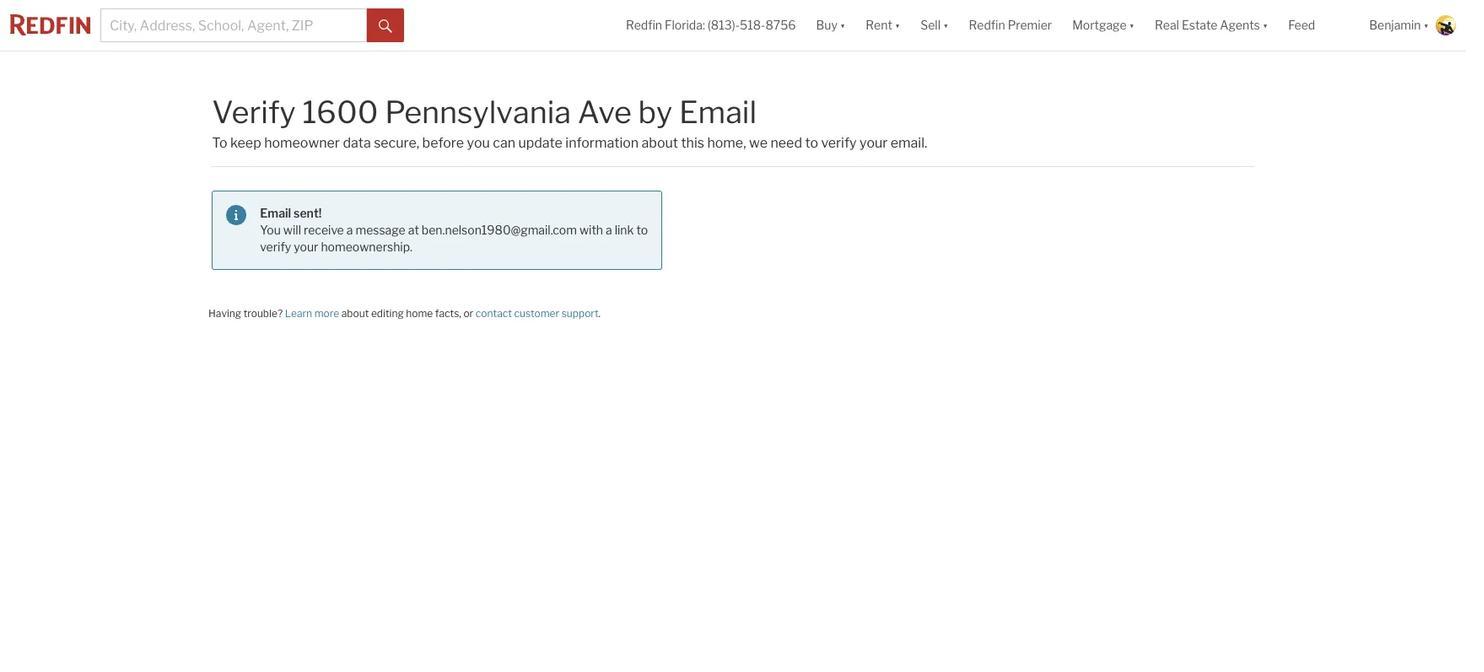 Task type: vqa. For each thing, say whether or not it's contained in the screenshot.
Share
no



Task type: locate. For each thing, give the bounding box(es) containing it.
sell ▾ button
[[911, 0, 959, 51]]

0 vertical spatial your
[[860, 135, 888, 151]]

buy ▾ button
[[806, 0, 856, 51]]

0 vertical spatial verify
[[821, 135, 857, 151]]

4 ▾ from the left
[[1130, 18, 1135, 32]]

1 ▾ from the left
[[840, 18, 846, 32]]

email up you
[[260, 205, 291, 220]]

▾ for benjamin ▾
[[1424, 18, 1430, 32]]

▾ right the buy
[[840, 18, 846, 32]]

mortgage ▾
[[1073, 18, 1135, 32]]

you
[[260, 222, 281, 237]]

sell ▾
[[921, 18, 949, 32]]

1 horizontal spatial email
[[679, 94, 757, 131]]

1 vertical spatial email
[[260, 205, 291, 220]]

email
[[679, 94, 757, 131], [260, 205, 291, 220]]

▾ for mortgage ▾
[[1130, 18, 1135, 32]]

having trouble? learn more about editing home facts, or contact customer support .
[[208, 307, 601, 319]]

florida:
[[665, 18, 705, 32]]

verify inside "verify 1600 pennsylvania ave by email to keep homeowner data secure, before you can update information about this home, we need to verify your email."
[[821, 135, 857, 151]]

message
[[356, 222, 406, 237]]

more
[[315, 307, 339, 319]]

City, Address, School, Agent, ZIP search field
[[100, 8, 367, 42]]

1 vertical spatial verify
[[260, 239, 291, 254]]

a
[[347, 222, 353, 237], [606, 222, 612, 237]]

submit search image
[[379, 19, 392, 33]]

▾ right agents on the right of the page
[[1263, 18, 1269, 32]]

▾ right mortgage
[[1130, 18, 1135, 32]]

1 horizontal spatial your
[[860, 135, 888, 151]]

1 vertical spatial about
[[342, 307, 369, 319]]

0 horizontal spatial to
[[637, 222, 648, 237]]

0 horizontal spatial email
[[260, 205, 291, 220]]

your inside email sent! you will receive a message at ben.nelson1980@gmail.com with a link to verify your homeownership.
[[294, 239, 319, 254]]

real estate agents ▾
[[1155, 18, 1269, 32]]

redfin left premier
[[969, 18, 1006, 32]]

1 vertical spatial your
[[294, 239, 319, 254]]

1 horizontal spatial to
[[805, 135, 819, 151]]

0 vertical spatial about
[[642, 135, 679, 151]]

your
[[860, 135, 888, 151], [294, 239, 319, 254]]

redfin florida: (813)-518-8756
[[626, 18, 796, 32]]

(813)-
[[708, 18, 740, 32]]

▾ right the sell
[[944, 18, 949, 32]]

verify down you
[[260, 239, 291, 254]]

having
[[208, 307, 241, 319]]

1 vertical spatial to
[[637, 222, 648, 237]]

1 horizontal spatial a
[[606, 222, 612, 237]]

0 horizontal spatial your
[[294, 239, 319, 254]]

home
[[406, 307, 433, 319]]

will
[[283, 222, 301, 237]]

1600
[[302, 94, 378, 131]]

rent ▾ button
[[866, 0, 901, 51]]

editing
[[371, 307, 404, 319]]

a left link
[[606, 222, 612, 237]]

your down the will
[[294, 239, 319, 254]]

verify right need
[[821, 135, 857, 151]]

about
[[642, 135, 679, 151], [342, 307, 369, 319]]

0 horizontal spatial verify
[[260, 239, 291, 254]]

email.
[[891, 135, 928, 151]]

0 horizontal spatial a
[[347, 222, 353, 237]]

buy
[[817, 18, 838, 32]]

a up homeownership. at the top of the page
[[347, 222, 353, 237]]

1 horizontal spatial about
[[642, 135, 679, 151]]

redfin for redfin florida: (813)-518-8756
[[626, 18, 662, 32]]

▾ for sell ▾
[[944, 18, 949, 32]]

redfin premier button
[[959, 0, 1063, 51]]

pennsylvania
[[385, 94, 571, 131]]

0 vertical spatial to
[[805, 135, 819, 151]]

can
[[493, 135, 516, 151]]

feed
[[1289, 18, 1316, 32]]

2 ▾ from the left
[[895, 18, 901, 32]]

▾ right rent
[[895, 18, 901, 32]]

3 ▾ from the left
[[944, 18, 949, 32]]

redfin
[[626, 18, 662, 32], [969, 18, 1006, 32]]

to right link
[[637, 222, 648, 237]]

to
[[805, 135, 819, 151], [637, 222, 648, 237]]

section
[[212, 190, 663, 270]]

benjamin ▾
[[1370, 18, 1430, 32]]

keep
[[230, 135, 261, 151]]

1 redfin from the left
[[626, 18, 662, 32]]

email sent! you will receive a message at ben.nelson1980@gmail.com with a link to verify your homeownership.
[[260, 205, 648, 254]]

5 ▾ from the left
[[1263, 18, 1269, 32]]

about right more
[[342, 307, 369, 319]]

verify
[[212, 94, 296, 131]]

agents
[[1221, 18, 1261, 32]]

before
[[422, 135, 464, 151]]

support
[[562, 307, 599, 319]]

0 horizontal spatial redfin
[[626, 18, 662, 32]]

facts,
[[435, 307, 461, 319]]

redfin left florida:
[[626, 18, 662, 32]]

to right need
[[805, 135, 819, 151]]

redfin inside button
[[969, 18, 1006, 32]]

by
[[638, 94, 673, 131]]

real
[[1155, 18, 1180, 32]]

learn more link
[[285, 307, 339, 319]]

about down by on the left
[[642, 135, 679, 151]]

1 horizontal spatial redfin
[[969, 18, 1006, 32]]

your left email.
[[860, 135, 888, 151]]

0 vertical spatial email
[[679, 94, 757, 131]]

redfin for redfin premier
[[969, 18, 1006, 32]]

real estate agents ▾ button
[[1145, 0, 1279, 51]]

2 redfin from the left
[[969, 18, 1006, 32]]

6 ▾ from the left
[[1424, 18, 1430, 32]]

▾
[[840, 18, 846, 32], [895, 18, 901, 32], [944, 18, 949, 32], [1130, 18, 1135, 32], [1263, 18, 1269, 32], [1424, 18, 1430, 32]]

verify
[[821, 135, 857, 151], [260, 239, 291, 254]]

email up home,
[[679, 94, 757, 131]]

home,
[[708, 135, 746, 151]]

mortgage ▾ button
[[1063, 0, 1145, 51]]

sell ▾ button
[[921, 0, 949, 51]]

1 horizontal spatial verify
[[821, 135, 857, 151]]

receive
[[304, 222, 344, 237]]

▾ left user photo
[[1424, 18, 1430, 32]]



Task type: describe. For each thing, give the bounding box(es) containing it.
.
[[599, 307, 601, 319]]

sent!
[[294, 205, 322, 220]]

we
[[749, 135, 768, 151]]

mortgage
[[1073, 18, 1127, 32]]

0 horizontal spatial about
[[342, 307, 369, 319]]

rent ▾
[[866, 18, 901, 32]]

buy ▾
[[817, 18, 846, 32]]

secure,
[[374, 135, 420, 151]]

mortgage ▾ button
[[1073, 0, 1135, 51]]

with
[[580, 222, 603, 237]]

rent
[[866, 18, 893, 32]]

about inside "verify 1600 pennsylvania ave by email to keep homeowner data secure, before you can update information about this home, we need to verify your email."
[[642, 135, 679, 151]]

user photo image
[[1436, 15, 1457, 35]]

contact
[[476, 307, 512, 319]]

redfin premier
[[969, 18, 1052, 32]]

1 a from the left
[[347, 222, 353, 237]]

customer
[[514, 307, 560, 319]]

at
[[408, 222, 419, 237]]

section containing email sent!
[[212, 190, 663, 270]]

verify 1600 pennsylvania ave by email to keep homeowner data secure, before you can update information about this home, we need to verify your email.
[[212, 94, 928, 151]]

or
[[464, 307, 474, 319]]

to inside email sent! you will receive a message at ben.nelson1980@gmail.com with a link to verify your homeownership.
[[637, 222, 648, 237]]

buy ▾ button
[[817, 0, 846, 51]]

trouble?
[[244, 307, 283, 319]]

feed button
[[1279, 0, 1360, 51]]

2 a from the left
[[606, 222, 612, 237]]

▾ for rent ▾
[[895, 18, 901, 32]]

homeownership.
[[321, 239, 413, 254]]

premier
[[1008, 18, 1052, 32]]

▾ for buy ▾
[[840, 18, 846, 32]]

you
[[467, 135, 490, 151]]

learn
[[285, 307, 312, 319]]

sell
[[921, 18, 941, 32]]

8756
[[766, 18, 796, 32]]

ave
[[578, 94, 632, 131]]

information
[[566, 135, 639, 151]]

your inside "verify 1600 pennsylvania ave by email to keep homeowner data secure, before you can update information about this home, we need to verify your email."
[[860, 135, 888, 151]]

data
[[343, 135, 371, 151]]

contact customer support link
[[476, 307, 599, 319]]

benjamin
[[1370, 18, 1422, 32]]

link
[[615, 222, 634, 237]]

to inside "verify 1600 pennsylvania ave by email to keep homeowner data secure, before you can update information about this home, we need to verify your email."
[[805, 135, 819, 151]]

ben.nelson1980@gmail.com
[[422, 222, 577, 237]]

homeowner
[[264, 135, 340, 151]]

518-
[[740, 18, 766, 32]]

rent ▾ button
[[856, 0, 911, 51]]

email inside "verify 1600 pennsylvania ave by email to keep homeowner data secure, before you can update information about this home, we need to verify your email."
[[679, 94, 757, 131]]

need
[[771, 135, 803, 151]]

email inside email sent! you will receive a message at ben.nelson1980@gmail.com with a link to verify your homeownership.
[[260, 205, 291, 220]]

this
[[681, 135, 705, 151]]

verify inside email sent! you will receive a message at ben.nelson1980@gmail.com with a link to verify your homeownership.
[[260, 239, 291, 254]]

to
[[212, 135, 227, 151]]

real estate agents ▾ link
[[1155, 0, 1269, 51]]

estate
[[1182, 18, 1218, 32]]

update
[[519, 135, 563, 151]]



